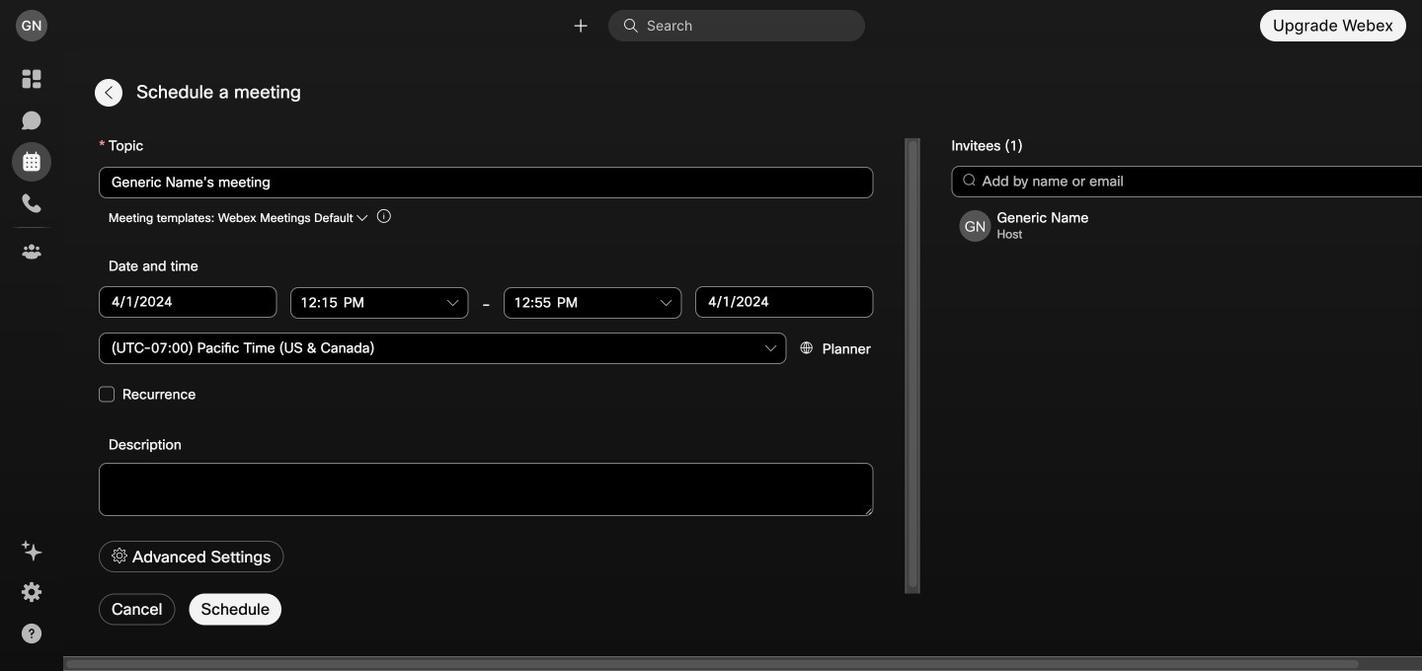 Task type: describe. For each thing, give the bounding box(es) containing it.
webex tab list
[[12, 59, 51, 272]]



Task type: locate. For each thing, give the bounding box(es) containing it.
navigation
[[0, 51, 63, 672]]



Task type: vqa. For each thing, say whether or not it's contained in the screenshot.
TEXT FIELD
no



